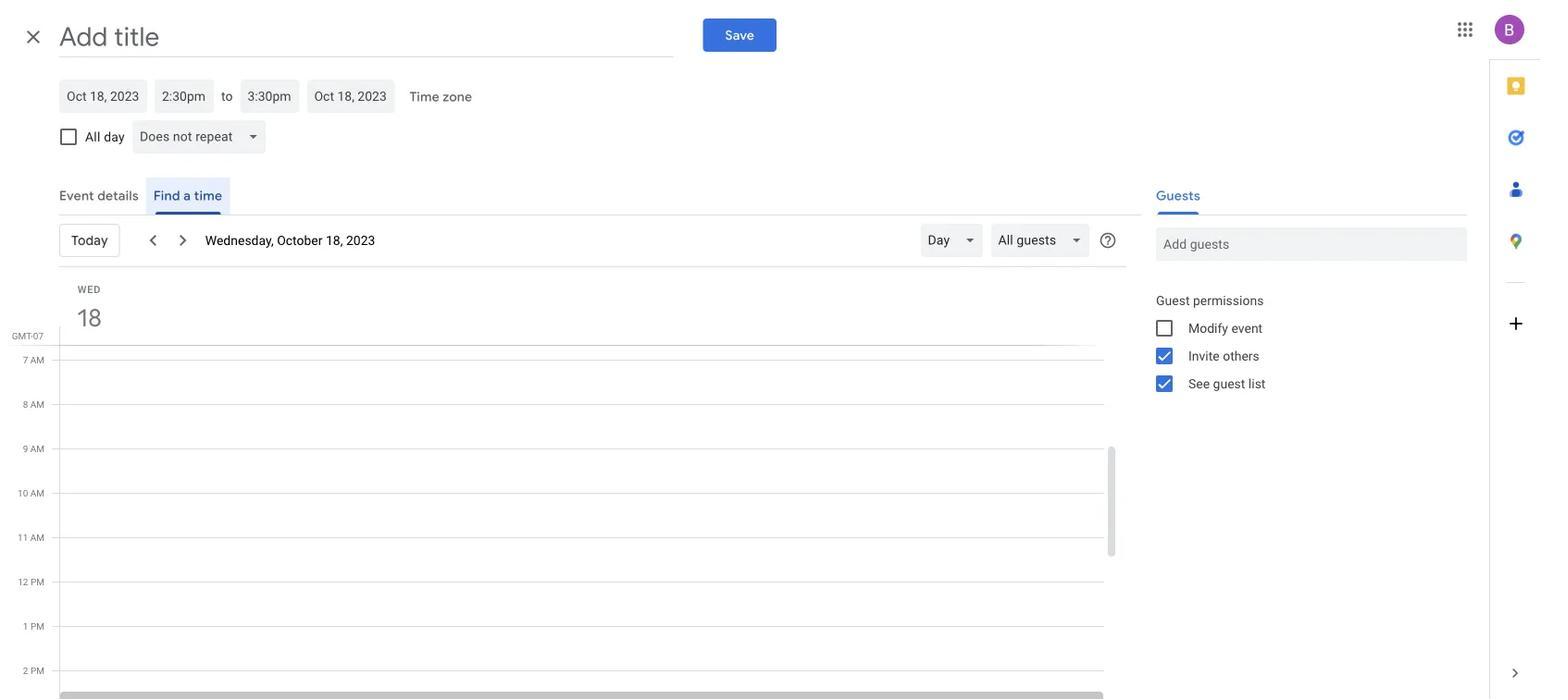 Task type: locate. For each thing, give the bounding box(es) containing it.
wed
[[77, 284, 101, 295]]

wednesday, october 18, 2023
[[205, 233, 375, 248]]

pm right 1 on the left of page
[[31, 621, 44, 632]]

am right 8
[[30, 399, 44, 410]]

4 am from the top
[[30, 488, 44, 499]]

2 vertical spatial pm
[[31, 666, 44, 677]]

am for 8 am
[[30, 399, 44, 410]]

save button
[[703, 19, 777, 52]]

day
[[104, 129, 125, 144]]

am for 10 am
[[30, 488, 44, 499]]

today
[[71, 233, 108, 249]]

cell
[[60, 49, 1104, 700]]

2 pm
[[23, 666, 44, 677]]

1 pm from the top
[[31, 577, 44, 588]]

pm
[[31, 577, 44, 588], [31, 621, 44, 632], [31, 666, 44, 677]]

list
[[1249, 376, 1266, 392]]

time
[[410, 89, 439, 105]]

tab list
[[1490, 60, 1541, 648]]

all day
[[85, 129, 125, 144]]

event
[[1232, 321, 1263, 336]]

18 grid
[[0, 49, 1119, 700]]

None field
[[132, 120, 273, 154], [921, 224, 991, 257], [991, 224, 1097, 257], [132, 120, 273, 154], [921, 224, 991, 257], [991, 224, 1097, 257]]

12 pm
[[18, 577, 44, 588]]

1
[[23, 621, 28, 632]]

am right 11
[[30, 532, 44, 543]]

guest
[[1156, 293, 1190, 308]]

1 vertical spatial pm
[[31, 621, 44, 632]]

all
[[85, 129, 100, 144]]

8
[[23, 399, 28, 410]]

pm for 2 pm
[[31, 666, 44, 677]]

Title text field
[[59, 17, 673, 57]]

am right 9
[[30, 443, 44, 455]]

row
[[52, 49, 1104, 700]]

2 pm from the top
[[31, 621, 44, 632]]

pm right 2
[[31, 666, 44, 677]]

2 am from the top
[[30, 399, 44, 410]]

pm for 12 pm
[[31, 577, 44, 588]]

1 am from the top
[[30, 355, 44, 366]]

group
[[1141, 287, 1467, 398]]

11
[[18, 532, 28, 543]]

07
[[33, 330, 44, 342]]

wednesday,
[[205, 233, 274, 248]]

5 am from the top
[[30, 532, 44, 543]]

pm right "12"
[[31, 577, 44, 588]]

2
[[23, 666, 28, 677]]

3 am from the top
[[30, 443, 44, 455]]

am right "7"
[[30, 355, 44, 366]]

am right the 10
[[30, 488, 44, 499]]

today button
[[59, 218, 120, 263]]

11 am
[[18, 532, 44, 543]]

see
[[1189, 376, 1210, 392]]

wed 18
[[76, 284, 101, 333]]

3 pm from the top
[[31, 666, 44, 677]]

modify event
[[1189, 321, 1263, 336]]

am for 7 am
[[30, 355, 44, 366]]

End date text field
[[314, 85, 387, 107]]

0 vertical spatial pm
[[31, 577, 44, 588]]

am
[[30, 355, 44, 366], [30, 399, 44, 410], [30, 443, 44, 455], [30, 488, 44, 499], [30, 532, 44, 543]]



Task type: describe. For each thing, give the bounding box(es) containing it.
wednesday, october 18 element
[[68, 297, 110, 340]]

invite
[[1189, 349, 1220, 364]]

End time text field
[[248, 85, 292, 107]]

18
[[76, 303, 100, 333]]

1 pm
[[23, 621, 44, 632]]

time zone
[[410, 89, 472, 105]]

9 am
[[23, 443, 44, 455]]

time zone button
[[402, 81, 480, 114]]

modify
[[1189, 321, 1228, 336]]

others
[[1223, 349, 1260, 364]]

navigation toolbar
[[59, 215, 1127, 268]]

invite others
[[1189, 349, 1260, 364]]

18,
[[326, 233, 343, 248]]

12
[[18, 577, 28, 588]]

guest
[[1213, 376, 1245, 392]]

9
[[23, 443, 28, 455]]

gmt-07
[[12, 330, 44, 342]]

8 am
[[23, 399, 44, 410]]

7
[[23, 355, 28, 366]]

am for 11 am
[[30, 532, 44, 543]]

group containing guest permissions
[[1141, 287, 1467, 398]]

Start date text field
[[67, 85, 140, 107]]

2023
[[346, 233, 375, 248]]

pm for 1 pm
[[31, 621, 44, 632]]

guest permissions
[[1156, 293, 1264, 308]]

permissions
[[1193, 293, 1264, 308]]

save
[[725, 27, 754, 43]]

gmt-
[[12, 330, 33, 342]]

to
[[221, 88, 233, 104]]

october
[[277, 233, 323, 248]]

zone
[[443, 89, 472, 105]]

Start time text field
[[162, 85, 206, 107]]

18 column header
[[59, 268, 1104, 345]]

10 am
[[18, 488, 44, 499]]

10
[[18, 488, 28, 499]]

am for 9 am
[[30, 443, 44, 455]]

7 am
[[23, 355, 44, 366]]

see guest list
[[1189, 376, 1266, 392]]

Guests text field
[[1164, 228, 1460, 261]]



Task type: vqa. For each thing, say whether or not it's contained in the screenshot.
may 1 ELEMENT
no



